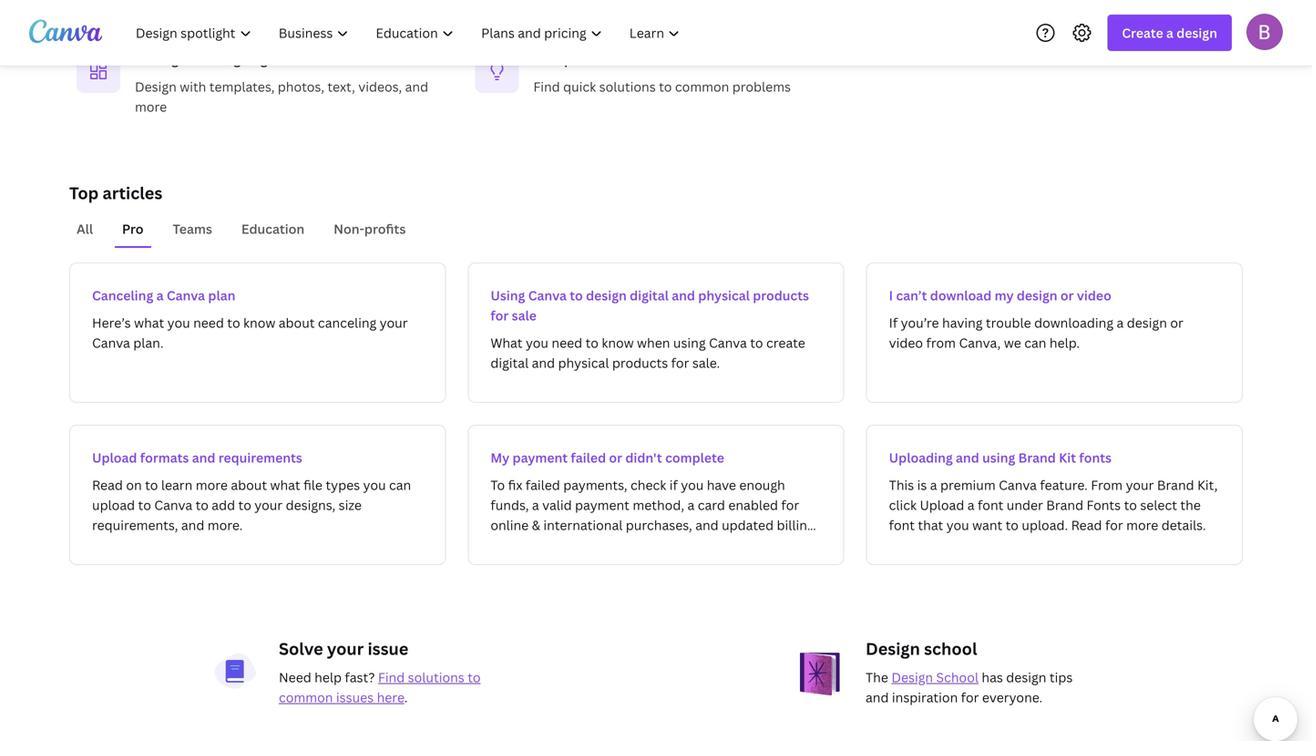Task type: locate. For each thing, give the bounding box(es) containing it.
you right the types
[[363, 476, 386, 494]]

read inside read on to learn more about what file types you can upload to canva to add to your designs, size requirements, and more.
[[92, 476, 123, 494]]

kit
[[1060, 449, 1077, 466]]

1 horizontal spatial video
[[1078, 287, 1112, 304]]

a right create
[[1167, 24, 1174, 41]]

create a design button
[[1108, 15, 1233, 51]]

0 vertical spatial about
[[279, 314, 315, 331]]

1 vertical spatial payment
[[575, 496, 630, 514]]

canva up sale
[[529, 287, 567, 304]]

1 vertical spatial upload
[[920, 496, 965, 514]]

0 horizontal spatial need
[[193, 314, 224, 331]]

common left problems
[[675, 78, 730, 95]]

design up what you need to know when using canva to create digital and physical products for sale.
[[586, 287, 627, 304]]

common inside find solutions to common issues here
[[279, 689, 333, 706]]

failed up the payments,
[[571, 449, 606, 466]]

physical inside "using canva to design digital and physical products for sale"
[[699, 287, 750, 304]]

1 vertical spatial what
[[270, 476, 301, 494]]

your inside read on to learn more about what file types you can upload to canva to add to your designs, size requirements, and more.
[[255, 496, 283, 514]]

1 vertical spatial common
[[279, 689, 333, 706]]

solutions
[[600, 78, 656, 95], [408, 669, 465, 686]]

your inside this is a premium canva feature. from your brand kit, click upload a font under brand fonts to select the font that you want to upload. read for more details.
[[1126, 476, 1155, 494]]

about left canceling
[[279, 314, 315, 331]]

trouble
[[986, 314, 1032, 331]]

problem
[[564, 51, 617, 68]]

0 vertical spatial need
[[193, 314, 224, 331]]

0 horizontal spatial find
[[378, 669, 405, 686]]

that
[[918, 516, 944, 534]]

tips
[[1050, 669, 1073, 686]]

more up add
[[196, 476, 228, 494]]

more down the editing
[[135, 98, 167, 115]]

find solutions to common issues here link
[[279, 669, 481, 706]]

solutions down problem
[[600, 78, 656, 95]]

everyone.
[[983, 689, 1043, 706]]

the
[[866, 669, 889, 686]]

i can't download my design or video
[[890, 287, 1112, 304]]

1 horizontal spatial more
[[196, 476, 228, 494]]

0 horizontal spatial video
[[890, 334, 924, 351]]

digital down what
[[491, 354, 529, 372]]

1 horizontal spatial payment
[[575, 496, 630, 514]]

video up downloading
[[1078, 287, 1112, 304]]

want
[[973, 516, 1003, 534]]

and inside read on to learn more about what file types you can upload to canva to add to your designs, size requirements, and more.
[[181, 516, 205, 534]]

need down plan
[[193, 314, 224, 331]]

international
[[544, 516, 623, 534]]

your left designs,
[[255, 496, 283, 514]]

0 vertical spatial find
[[534, 78, 560, 95]]

can't
[[897, 287, 928, 304]]

canva down here's
[[92, 334, 130, 351]]

0 vertical spatial font
[[978, 496, 1004, 514]]

0 vertical spatial what
[[134, 314, 164, 331]]

upload
[[92, 449, 137, 466], [920, 496, 965, 514]]

education button
[[234, 212, 312, 246]]

1 horizontal spatial physical
[[699, 287, 750, 304]]

1 vertical spatial products
[[613, 354, 668, 372]]

0 horizontal spatial upload
[[92, 449, 137, 466]]

1 horizontal spatial upload
[[920, 496, 965, 514]]

1 horizontal spatial read
[[1072, 516, 1103, 534]]

a right downloading
[[1117, 314, 1124, 331]]

have
[[707, 476, 737, 494]]

font up want at right
[[978, 496, 1004, 514]]

1 horizontal spatial using
[[983, 449, 1016, 466]]

using up sale.
[[674, 334, 706, 351]]

design inside has design tips and inspiration for everyone.
[[1007, 669, 1047, 686]]

brand up the at right
[[1158, 476, 1195, 494]]

a
[[1167, 24, 1174, 41], [554, 51, 561, 68], [156, 287, 164, 304], [1117, 314, 1124, 331], [931, 476, 938, 494], [532, 496, 539, 514], [688, 496, 695, 514], [968, 496, 975, 514]]

2 horizontal spatial more
[[1127, 516, 1159, 534]]

a down the 'premium' on the right
[[968, 496, 975, 514]]

design right create
[[1177, 24, 1218, 41]]

plan
[[208, 287, 236, 304]]

can right we
[[1025, 334, 1047, 351]]

1 vertical spatial font
[[890, 516, 915, 534]]

to inside to fix failed payments, check if you have enough funds, a valid payment method, a card enabled for online & international purchases, and updated billing details to settle failed payments.
[[535, 537, 548, 554]]

read on to learn more about what file types you can upload to canva to add to your designs, size requirements, and more.
[[92, 476, 411, 534]]

from
[[927, 334, 956, 351]]

payment down the payments,
[[575, 496, 630, 514]]

billing
[[777, 516, 815, 534]]

physical down "using canva to design digital and physical products for sale"
[[558, 354, 609, 372]]

for down school
[[962, 689, 980, 706]]

0 horizontal spatial about
[[231, 476, 267, 494]]

payments,
[[564, 476, 628, 494]]

a left card
[[688, 496, 695, 514]]

your up select
[[1126, 476, 1155, 494]]

1 horizontal spatial find
[[534, 78, 560, 95]]

text,
[[328, 78, 355, 95]]

a inside dropdown button
[[1167, 24, 1174, 41]]

photos,
[[278, 78, 325, 95]]

failed down international
[[590, 537, 624, 554]]

or
[[1061, 287, 1074, 304], [1171, 314, 1184, 331], [609, 449, 623, 466]]

and down sale
[[532, 354, 555, 372]]

0 vertical spatial products
[[753, 287, 810, 304]]

you inside to fix failed payments, check if you have enough funds, a valid payment method, a card enabled for online & international purchases, and updated billing details to settle failed payments.
[[681, 476, 704, 494]]

0 vertical spatial know
[[243, 314, 276, 331]]

design for design with templates, photos, text, videos, and more
[[135, 78, 177, 95]]

upload up on at the bottom of the page
[[92, 449, 137, 466]]

issues
[[336, 689, 374, 706]]

read up upload
[[92, 476, 123, 494]]

0 horizontal spatial physical
[[558, 354, 609, 372]]

1 vertical spatial about
[[231, 476, 267, 494]]

0 horizontal spatial what
[[134, 314, 164, 331]]

inspiration
[[892, 689, 958, 706]]

know left canceling
[[243, 314, 276, 331]]

top level navigation element
[[124, 15, 696, 51]]

0 vertical spatial common
[[675, 78, 730, 95]]

1 vertical spatial failed
[[526, 476, 561, 494]]

what up "plan."
[[134, 314, 164, 331]]

for left sale.
[[672, 354, 690, 372]]

2 horizontal spatial or
[[1171, 314, 1184, 331]]

for inside to fix failed payments, check if you have enough funds, a valid payment method, a card enabled for online & international purchases, and updated billing details to settle failed payments.
[[782, 496, 800, 514]]

design
[[135, 78, 177, 95], [866, 638, 921, 660], [892, 669, 934, 686]]

you down the canceling a canva plan
[[167, 314, 190, 331]]

upload formats and requirements
[[92, 449, 302, 466]]

0 vertical spatial read
[[92, 476, 123, 494]]

design inside dropdown button
[[1177, 24, 1218, 41]]

for down using
[[491, 307, 509, 324]]

canva up under
[[999, 476, 1038, 494]]

solutions inside find solutions to common issues here
[[408, 669, 465, 686]]

your up fast?
[[327, 638, 364, 660]]

and left the more.
[[181, 516, 205, 534]]

your right canceling
[[380, 314, 408, 331]]

0 vertical spatial physical
[[699, 287, 750, 304]]

this is a premium canva feature. from your brand kit, click upload a font under brand fonts to select the font that you want to upload. read for more details.
[[890, 476, 1218, 534]]

more down select
[[1127, 516, 1159, 534]]

requirements
[[219, 449, 302, 466]]

1 horizontal spatial digital
[[630, 287, 669, 304]]

purchases,
[[626, 516, 693, 534]]

design right my at the top right
[[1017, 287, 1058, 304]]

read down fonts
[[1072, 516, 1103, 534]]

to inside the here's what you need to know about canceling your canva plan.
[[227, 314, 240, 331]]

canva up sale.
[[709, 334, 747, 351]]

create a design
[[1123, 24, 1218, 41]]

0 horizontal spatial read
[[92, 476, 123, 494]]

all button
[[69, 212, 100, 246]]

for inside what you need to know when using canva to create digital and physical products for sale.
[[672, 354, 690, 372]]

and down the the
[[866, 689, 889, 706]]

design inside if you're having trouble downloading a design or video from canva, we can help.
[[1128, 314, 1168, 331]]

enabled
[[729, 496, 779, 514]]

videos,
[[359, 78, 402, 95]]

need help fast?
[[279, 669, 378, 686]]

1 vertical spatial can
[[389, 476, 411, 494]]

file
[[304, 476, 323, 494]]

video down if
[[890, 334, 924, 351]]

upload.
[[1022, 516, 1069, 534]]

1 horizontal spatial about
[[279, 314, 315, 331]]

0 vertical spatial using
[[674, 334, 706, 351]]

and up the 'premium' on the right
[[956, 449, 980, 466]]

school
[[925, 638, 978, 660]]

brand down feature.
[[1047, 496, 1084, 514]]

for up billing
[[782, 496, 800, 514]]

brand
[[1019, 449, 1057, 466], [1158, 476, 1195, 494], [1047, 496, 1084, 514]]

font down the click
[[890, 516, 915, 534]]

pro
[[122, 220, 144, 237]]

design school link
[[892, 669, 979, 686]]

plan.
[[133, 334, 164, 351]]

1 vertical spatial video
[[890, 334, 924, 351]]

the design school
[[866, 669, 979, 686]]

check
[[631, 476, 667, 494]]

common down need
[[279, 689, 333, 706]]

canceling
[[92, 287, 153, 304]]

using up the 'premium' on the right
[[983, 449, 1016, 466]]

what left "file"
[[270, 476, 301, 494]]

1 horizontal spatial know
[[602, 334, 634, 351]]

1 horizontal spatial products
[[753, 287, 810, 304]]

and down card
[[696, 516, 719, 534]]

0 horizontal spatial products
[[613, 354, 668, 372]]

0 horizontal spatial using
[[674, 334, 706, 351]]

help
[[315, 669, 342, 686]]

1 vertical spatial using
[[983, 449, 1016, 466]]

know left when
[[602, 334, 634, 351]]

and right videos,
[[405, 78, 429, 95]]

design school image
[[800, 653, 844, 697]]

design inside design with templates, photos, text, videos, and more
[[135, 78, 177, 95]]

0 horizontal spatial can
[[389, 476, 411, 494]]

my
[[995, 287, 1014, 304]]

pro button
[[115, 212, 151, 246]]

1 horizontal spatial or
[[1061, 287, 1074, 304]]

0 vertical spatial digital
[[630, 287, 669, 304]]

method,
[[633, 496, 685, 514]]

1 horizontal spatial need
[[552, 334, 583, 351]]

physical up sale.
[[699, 287, 750, 304]]

a inside if you're having trouble downloading a design or video from canva, we can help.
[[1117, 314, 1124, 331]]

find down fix
[[534, 78, 560, 95]]

0 horizontal spatial common
[[279, 689, 333, 706]]

products inside "using canva to design digital and physical products for sale"
[[753, 287, 810, 304]]

can inside read on to learn more about what file types you can upload to canva to add to your designs, size requirements, and more.
[[389, 476, 411, 494]]

size
[[339, 496, 362, 514]]

solutions down issue
[[408, 669, 465, 686]]

know inside the here's what you need to know about canceling your canva plan.
[[243, 314, 276, 331]]

this
[[890, 476, 915, 494]]

what inside read on to learn more about what file types you can upload to canva to add to your designs, size requirements, and more.
[[270, 476, 301, 494]]

1 horizontal spatial what
[[270, 476, 301, 494]]

digital inside what you need to know when using canva to create digital and physical products for sale.
[[491, 354, 529, 372]]

you inside this is a premium canva feature. from your brand kit, click upload a font under brand fonts to select the font that you want to upload. read for more details.
[[947, 516, 970, 534]]

design down the editing
[[135, 78, 177, 95]]

and up with
[[182, 51, 205, 68]]

2 vertical spatial failed
[[590, 537, 624, 554]]

failed up valid
[[526, 476, 561, 494]]

you right that
[[947, 516, 970, 534]]

more
[[135, 98, 167, 115], [196, 476, 228, 494], [1127, 516, 1159, 534]]

1 vertical spatial need
[[552, 334, 583, 351]]

you right if
[[681, 476, 704, 494]]

1 horizontal spatial solutions
[[600, 78, 656, 95]]

premium
[[941, 476, 996, 494]]

profits
[[365, 220, 406, 237]]

0 vertical spatial more
[[135, 98, 167, 115]]

for down fonts
[[1106, 516, 1124, 534]]

you down sale
[[526, 334, 549, 351]]

to inside find solutions to common issues here
[[468, 669, 481, 686]]

0 vertical spatial payment
[[513, 449, 568, 466]]

fix
[[508, 476, 523, 494]]

canva left plan
[[167, 287, 205, 304]]

can right the types
[[389, 476, 411, 494]]

payment inside to fix failed payments, check if you have enough funds, a valid payment method, a card enabled for online & international purchases, and updated billing details to settle failed payments.
[[575, 496, 630, 514]]

read inside this is a premium canva feature. from your brand kit, click upload a font under brand fonts to select the font that you want to upload. read for more details.
[[1072, 516, 1103, 534]]

your
[[380, 314, 408, 331], [1126, 476, 1155, 494], [255, 496, 283, 514], [327, 638, 364, 660]]

about down requirements
[[231, 476, 267, 494]]

0 horizontal spatial more
[[135, 98, 167, 115]]

digital up when
[[630, 287, 669, 304]]

0 vertical spatial design
[[135, 78, 177, 95]]

products up create
[[753, 287, 810, 304]]

0 horizontal spatial know
[[243, 314, 276, 331]]

design up everyone.
[[1007, 669, 1047, 686]]

1 vertical spatial design
[[866, 638, 921, 660]]

1 vertical spatial or
[[1171, 314, 1184, 331]]

0 horizontal spatial digital
[[491, 354, 529, 372]]

need
[[279, 669, 312, 686]]

payment up the fix
[[513, 449, 568, 466]]

using
[[674, 334, 706, 351], [983, 449, 1016, 466]]

canva inside this is a premium canva feature. from your brand kit, click upload a font under brand fonts to select the font that you want to upload. read for more details.
[[999, 476, 1038, 494]]

2 vertical spatial more
[[1127, 516, 1159, 534]]

2 vertical spatial design
[[892, 669, 934, 686]]

i
[[890, 287, 894, 304]]

know
[[243, 314, 276, 331], [602, 334, 634, 351]]

1 vertical spatial know
[[602, 334, 634, 351]]

what
[[134, 314, 164, 331], [270, 476, 301, 494]]

0 horizontal spatial solutions
[[408, 669, 465, 686]]

design up "inspiration"
[[892, 669, 934, 686]]

upload up that
[[920, 496, 965, 514]]

here's what you need to know about canceling your canva plan.
[[92, 314, 408, 351]]

1 vertical spatial physical
[[558, 354, 609, 372]]

brand left kit
[[1019, 449, 1057, 466]]

1 horizontal spatial can
[[1025, 334, 1047, 351]]

teams
[[173, 220, 212, 237]]

you inside read on to learn more about what file types you can upload to canva to add to your designs, size requirements, and more.
[[363, 476, 386, 494]]

using canva to design digital and physical products for sale
[[491, 287, 810, 324]]

design right downloading
[[1128, 314, 1168, 331]]

school
[[937, 669, 979, 686]]

1 vertical spatial more
[[196, 476, 228, 494]]

fonts
[[1080, 449, 1112, 466]]

0 vertical spatial can
[[1025, 334, 1047, 351]]

what you need to know when using canva to create digital and physical products for sale.
[[491, 334, 806, 372]]

0 vertical spatial solutions
[[600, 78, 656, 95]]

1 vertical spatial read
[[1072, 516, 1103, 534]]

find up the here
[[378, 669, 405, 686]]

canva inside what you need to know when using canva to create digital and physical products for sale.
[[709, 334, 747, 351]]

for inside "using canva to design digital and physical products for sale"
[[491, 307, 509, 324]]

and
[[182, 51, 205, 68], [405, 78, 429, 95], [672, 287, 696, 304], [532, 354, 555, 372], [192, 449, 216, 466], [956, 449, 980, 466], [181, 516, 205, 534], [696, 516, 719, 534], [866, 689, 889, 706]]

0 horizontal spatial or
[[609, 449, 623, 466]]

upload inside this is a premium canva feature. from your brand kit, click upload a font under brand fonts to select the font that you want to upload. read for more details.
[[920, 496, 965, 514]]

1 vertical spatial digital
[[491, 354, 529, 372]]

video inside if you're having trouble downloading a design or video from canva, we can help.
[[890, 334, 924, 351]]

1 vertical spatial solutions
[[408, 669, 465, 686]]

find inside find solutions to common issues here
[[378, 669, 405, 686]]

&
[[532, 516, 541, 534]]

under
[[1007, 496, 1044, 514]]

non-
[[334, 220, 365, 237]]

what
[[491, 334, 523, 351]]

0 vertical spatial failed
[[571, 449, 606, 466]]

and up what you need to know when using canva to create digital and physical products for sale.
[[672, 287, 696, 304]]

has design tips and inspiration for everyone.
[[866, 669, 1073, 706]]

and inside what you need to know when using canva to create digital and physical products for sale.
[[532, 354, 555, 372]]

1 vertical spatial find
[[378, 669, 405, 686]]

what inside the here's what you need to know about canceling your canva plan.
[[134, 314, 164, 331]]

canva down the learn
[[154, 496, 192, 514]]

need right what
[[552, 334, 583, 351]]

design up the the
[[866, 638, 921, 660]]

products down when
[[613, 354, 668, 372]]



Task type: describe. For each thing, give the bounding box(es) containing it.
your inside the here's what you need to know about canceling your canva plan.
[[380, 314, 408, 331]]

bob builder image
[[1247, 13, 1284, 50]]

the
[[1181, 496, 1202, 514]]

more inside read on to learn more about what file types you can upload to canva to add to your designs, size requirements, and more.
[[196, 476, 228, 494]]

fix a problem
[[534, 51, 617, 68]]

design school
[[866, 638, 978, 660]]

uploading
[[890, 449, 953, 466]]

for inside has design tips and inspiration for everyone.
[[962, 689, 980, 706]]

0 vertical spatial video
[[1078, 287, 1112, 304]]

canva,
[[960, 334, 1001, 351]]

add
[[212, 496, 235, 514]]

find solutions to common issues here
[[279, 669, 481, 706]]

teams button
[[166, 212, 220, 246]]

about inside the here's what you need to know about canceling your canva plan.
[[279, 314, 315, 331]]

0 horizontal spatial payment
[[513, 449, 568, 466]]

settle
[[551, 537, 587, 554]]

0 horizontal spatial font
[[890, 516, 915, 534]]

if
[[890, 314, 898, 331]]

for inside this is a premium canva feature. from your brand kit, click upload a font under brand fonts to select the font that you want to upload. read for more details.
[[1106, 516, 1124, 534]]

top
[[69, 182, 99, 204]]

and inside has design tips and inspiration for everyone.
[[866, 689, 889, 706]]

editing
[[135, 51, 179, 68]]

0 vertical spatial brand
[[1019, 449, 1057, 466]]

0 vertical spatial or
[[1061, 287, 1074, 304]]

and inside design with templates, photos, text, videos, and more
[[405, 78, 429, 95]]

find quick solutions to common problems
[[534, 78, 791, 95]]

feature.
[[1041, 476, 1088, 494]]

select
[[1141, 496, 1178, 514]]

non-profits button
[[327, 212, 413, 246]]

top articles
[[69, 182, 163, 204]]

online
[[491, 516, 529, 534]]

help.
[[1050, 334, 1080, 351]]

has
[[982, 669, 1004, 686]]

downloading
[[1035, 314, 1114, 331]]

more inside this is a premium canva feature. from your brand kit, click upload a font under brand fonts to select the font that you want to upload. read for more details.
[[1127, 516, 1159, 534]]

when
[[637, 334, 671, 351]]

and up the learn
[[192, 449, 216, 466]]

solve your issue
[[279, 638, 409, 660]]

canva inside the here's what you need to know about canceling your canva plan.
[[92, 334, 130, 351]]

updated
[[722, 516, 774, 534]]

here's
[[92, 314, 131, 331]]

products inside what you need to know when using canva to create digital and physical products for sale.
[[613, 354, 668, 372]]

solve your issue image
[[213, 653, 257, 690]]

designs,
[[286, 496, 336, 514]]

designing
[[208, 51, 268, 68]]

canva inside read on to learn more about what file types you can upload to canva to add to your designs, size requirements, and more.
[[154, 496, 192, 514]]

using
[[491, 287, 525, 304]]

failed for fix
[[526, 476, 561, 494]]

a right the is
[[931, 476, 938, 494]]

formats
[[140, 449, 189, 466]]

upload
[[92, 496, 135, 514]]

from
[[1092, 476, 1123, 494]]

to
[[491, 476, 505, 494]]

if you're having trouble downloading a design or video from canva, we can help.
[[890, 314, 1184, 351]]

2 vertical spatial or
[[609, 449, 623, 466]]

you inside the here's what you need to know about canceling your canva plan.
[[167, 314, 190, 331]]

funds,
[[491, 496, 529, 514]]

enough
[[740, 476, 786, 494]]

to fix failed payments, check if you have enough funds, a valid payment method, a card enabled for online & international purchases, and updated billing details to settle failed payments.
[[491, 476, 815, 554]]

need inside the here's what you need to know about canceling your canva plan.
[[193, 314, 224, 331]]

create
[[1123, 24, 1164, 41]]

solve
[[279, 638, 323, 660]]

all
[[77, 220, 93, 237]]

a right fix
[[554, 51, 561, 68]]

physical inside what you need to know when using canva to create digital and physical products for sale.
[[558, 354, 609, 372]]

my payment failed or didn't complete
[[491, 449, 725, 466]]

non-profits
[[334, 220, 406, 237]]

find for solutions
[[378, 669, 405, 686]]

complete
[[666, 449, 725, 466]]

articles
[[103, 182, 163, 204]]

more.
[[208, 516, 243, 534]]

need inside what you need to know when using canva to create digital and physical products for sale.
[[552, 334, 583, 351]]

you're
[[901, 314, 940, 331]]

digital inside "using canva to design digital and physical products for sale"
[[630, 287, 669, 304]]

design for design school
[[866, 638, 921, 660]]

sale.
[[693, 354, 720, 372]]

fix
[[534, 51, 551, 68]]

on
[[126, 476, 142, 494]]

fast?
[[345, 669, 375, 686]]

1 horizontal spatial common
[[675, 78, 730, 95]]

and inside "using canva to design digital and physical products for sale"
[[672, 287, 696, 304]]

design inside "using canva to design digital and physical products for sale"
[[586, 287, 627, 304]]

and inside to fix failed payments, check if you have enough funds, a valid payment method, a card enabled for online & international purchases, and updated billing details to settle failed payments.
[[696, 516, 719, 534]]

issue
[[368, 638, 409, 660]]

can inside if you're having trouble downloading a design or video from canva, we can help.
[[1025, 334, 1047, 351]]

learn
[[161, 476, 193, 494]]

you inside what you need to know when using canva to create digital and physical products for sale.
[[526, 334, 549, 351]]

templates,
[[210, 78, 275, 95]]

card
[[698, 496, 726, 514]]

more inside design with templates, photos, text, videos, and more
[[135, 98, 167, 115]]

a right canceling
[[156, 287, 164, 304]]

uploading and using brand kit fonts
[[890, 449, 1112, 466]]

using inside what you need to know when using canva to create digital and physical products for sale.
[[674, 334, 706, 351]]

1 vertical spatial brand
[[1158, 476, 1195, 494]]

click
[[890, 496, 917, 514]]

2 vertical spatial brand
[[1047, 496, 1084, 514]]

create
[[767, 334, 806, 351]]

1 horizontal spatial font
[[978, 496, 1004, 514]]

to inside "using canva to design digital and physical products for sale"
[[570, 287, 583, 304]]

canva inside "using canva to design digital and physical products for sale"
[[529, 287, 567, 304]]

a up &
[[532, 496, 539, 514]]

about inside read on to learn more about what file types you can upload to canva to add to your designs, size requirements, and more.
[[231, 476, 267, 494]]

.
[[405, 689, 408, 706]]

know inside what you need to know when using canva to create digital and physical products for sale.
[[602, 334, 634, 351]]

0 vertical spatial upload
[[92, 449, 137, 466]]

here
[[377, 689, 405, 706]]

having
[[943, 314, 983, 331]]

or inside if you're having trouble downloading a design or video from canva, we can help.
[[1171, 314, 1184, 331]]

find for quick
[[534, 78, 560, 95]]

failed for payment
[[571, 449, 606, 466]]

didn't
[[626, 449, 663, 466]]

education
[[242, 220, 305, 237]]

canceling a canva plan
[[92, 287, 236, 304]]



Task type: vqa. For each thing, say whether or not it's contained in the screenshot.
middle more
yes



